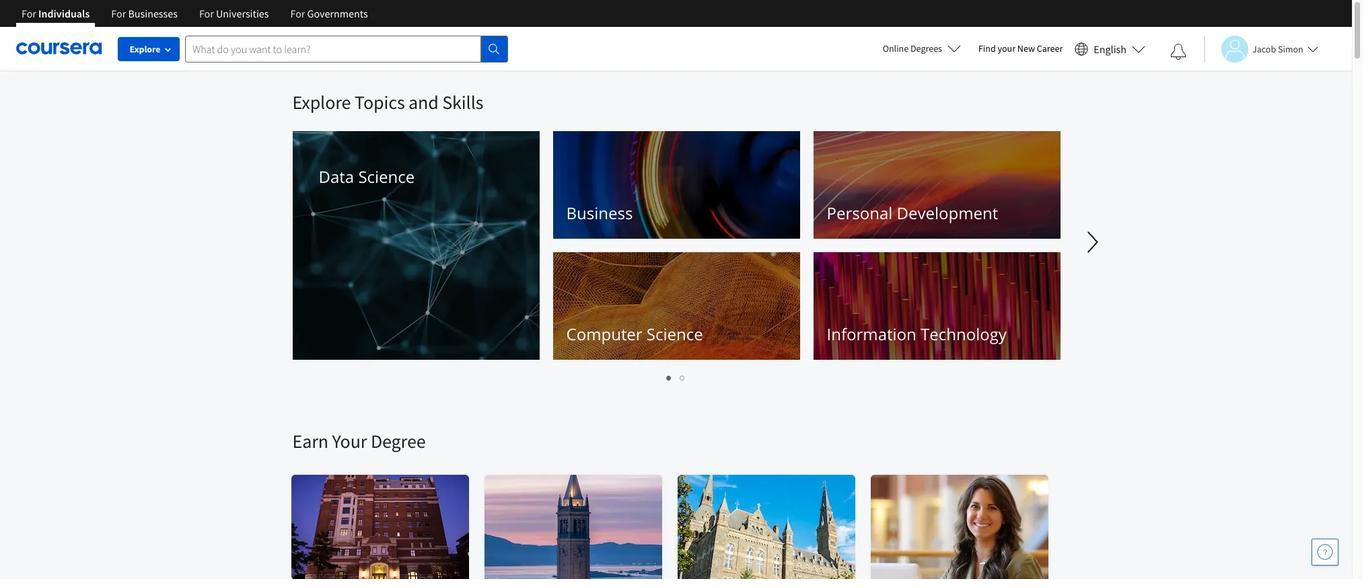 Task type: describe. For each thing, give the bounding box(es) containing it.
science for data science
[[358, 166, 415, 188]]

explore for explore
[[130, 43, 161, 55]]

career
[[1037, 42, 1063, 55]]

information
[[827, 323, 917, 345]]

online degrees
[[883, 42, 942, 55]]

information technology
[[827, 323, 1007, 345]]

computer science image
[[553, 252, 800, 360]]

for businesses
[[111, 7, 178, 20]]

find your new career link
[[972, 40, 1070, 57]]

1
[[667, 372, 672, 384]]

for universities
[[199, 7, 269, 20]]

your
[[332, 430, 367, 454]]

your
[[998, 42, 1016, 55]]

simon
[[1278, 43, 1304, 55]]

universities
[[216, 7, 269, 20]]

explore for explore topics and skills
[[293, 90, 351, 114]]

and
[[409, 90, 439, 114]]

data science image
[[293, 131, 540, 360]]

2 button
[[676, 370, 690, 386]]

business link
[[553, 131, 800, 239]]

science for computer science
[[647, 323, 703, 345]]

information technology image
[[814, 252, 1061, 360]]

business image
[[553, 131, 800, 239]]

personal development
[[827, 202, 999, 224]]

degrees
[[911, 42, 942, 55]]

next slide image
[[1077, 226, 1109, 259]]

explore button
[[118, 37, 180, 61]]

earn your degree carousel element
[[286, 389, 1363, 580]]

explore topics and skills carousel element
[[286, 71, 1363, 389]]

list inside explore topics and skills carousel element
[[293, 370, 1060, 386]]

computer
[[567, 323, 643, 345]]

data science link
[[293, 131, 540, 360]]

governments
[[307, 7, 368, 20]]

bachelor of arts in liberal studies degree by georgetown university, image
[[678, 475, 856, 580]]

personal development link
[[814, 131, 1061, 239]]

for for individuals
[[22, 7, 36, 20]]

data science
[[319, 166, 415, 188]]

show notifications image
[[1171, 44, 1187, 60]]

technology
[[921, 323, 1007, 345]]

What do you want to learn? text field
[[185, 35, 481, 62]]

for for businesses
[[111, 7, 126, 20]]

explore topics and skills
[[293, 90, 484, 114]]

computer science link
[[553, 252, 800, 360]]

earn your degree
[[293, 430, 426, 454]]



Task type: vqa. For each thing, say whether or not it's contained in the screenshot.
'1' button
yes



Task type: locate. For each thing, give the bounding box(es) containing it.
development
[[897, 202, 999, 224]]

0 horizontal spatial science
[[358, 166, 415, 188]]

1 for from the left
[[22, 7, 36, 20]]

jacob
[[1253, 43, 1277, 55]]

1 horizontal spatial explore
[[293, 90, 351, 114]]

for for universities
[[199, 7, 214, 20]]

english button
[[1070, 27, 1151, 71]]

explore
[[130, 43, 161, 55], [293, 90, 351, 114]]

for individuals
[[22, 7, 90, 20]]

list
[[293, 370, 1060, 386]]

science
[[358, 166, 415, 188], [647, 323, 703, 345]]

jacob simon
[[1253, 43, 1304, 55]]

explore inside dropdown button
[[130, 43, 161, 55]]

science up 1
[[647, 323, 703, 345]]

master of advanced study in engineering degree by university of california, berkeley, image
[[484, 475, 663, 580]]

personal
[[827, 202, 893, 224]]

1 vertical spatial explore
[[293, 90, 351, 114]]

for for governments
[[291, 7, 305, 20]]

2
[[680, 372, 686, 384]]

new
[[1018, 42, 1035, 55]]

computer science
[[567, 323, 703, 345]]

individuals
[[38, 7, 90, 20]]

skills
[[442, 90, 484, 114]]

4 for from the left
[[291, 7, 305, 20]]

jacob simon button
[[1204, 35, 1319, 62]]

online
[[883, 42, 909, 55]]

science right data
[[358, 166, 415, 188]]

degree
[[371, 430, 426, 454]]

0 vertical spatial explore
[[130, 43, 161, 55]]

for left universities
[[199, 7, 214, 20]]

2 for from the left
[[111, 7, 126, 20]]

business
[[567, 202, 633, 224]]

english
[[1094, 42, 1127, 56]]

businesses
[[128, 7, 178, 20]]

3 for from the left
[[199, 7, 214, 20]]

personal development image
[[814, 131, 1061, 239]]

for left the businesses
[[111, 7, 126, 20]]

find your new career
[[979, 42, 1063, 55]]

None search field
[[185, 35, 508, 62]]

information technology link
[[814, 252, 1061, 360]]

explore down for businesses
[[130, 43, 161, 55]]

0 vertical spatial science
[[358, 166, 415, 188]]

for
[[22, 7, 36, 20], [111, 7, 126, 20], [199, 7, 214, 20], [291, 7, 305, 20]]

find
[[979, 42, 996, 55]]

help center image
[[1317, 545, 1334, 561]]

0 horizontal spatial explore
[[130, 43, 161, 55]]

master of applied data science degree by university of michigan, image
[[291, 475, 470, 580]]

for left individuals
[[22, 7, 36, 20]]

for governments
[[291, 7, 368, 20]]

topics
[[355, 90, 405, 114]]

banner navigation
[[11, 0, 379, 37]]

1 horizontal spatial science
[[647, 323, 703, 345]]

explore down what do you want to learn? text field
[[293, 90, 351, 114]]

online degrees button
[[872, 34, 972, 63]]

master of business administration (imba) degree by university of illinois at urbana-champaign, image
[[871, 475, 1049, 580]]

1 button
[[663, 370, 676, 386]]

1 vertical spatial science
[[647, 323, 703, 345]]

data
[[319, 166, 354, 188]]

list containing 1
[[293, 370, 1060, 386]]

earn
[[293, 430, 329, 454]]

coursera image
[[16, 38, 102, 59]]

for left governments
[[291, 7, 305, 20]]



